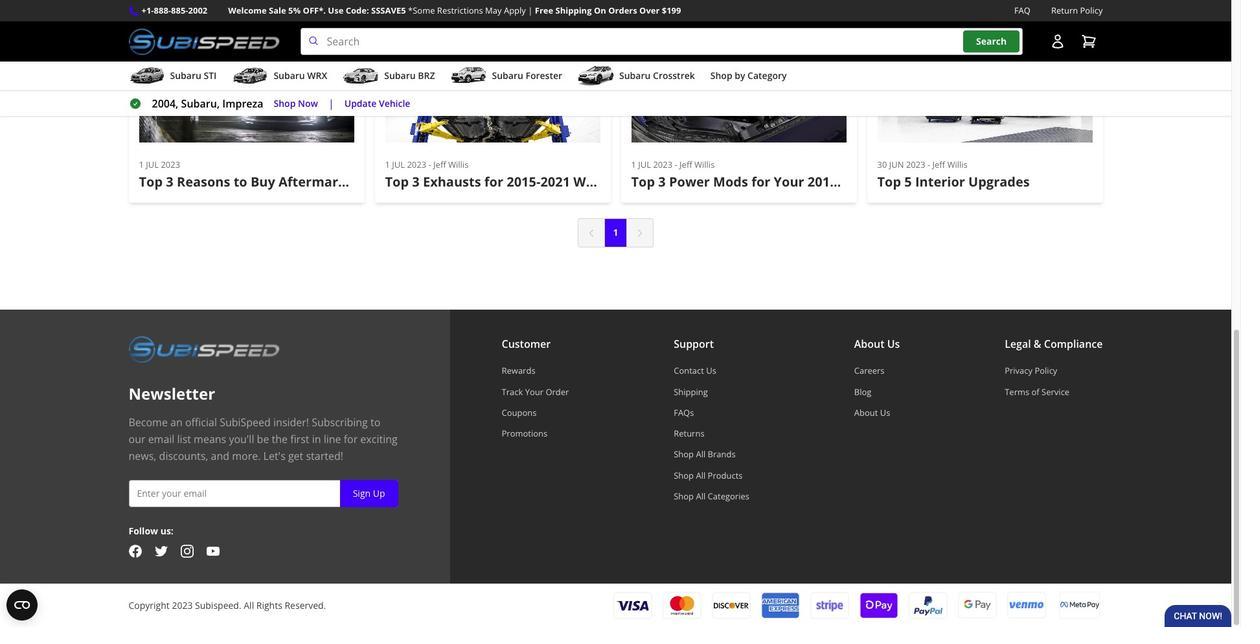 Task type: locate. For each thing, give the bounding box(es) containing it.
lighting
[[363, 173, 416, 190]]

1 vertical spatial wrx
[[848, 173, 878, 190]]

policy
[[1081, 5, 1103, 16], [1035, 365, 1058, 377]]

update
[[345, 97, 377, 109]]

0 vertical spatial about
[[855, 337, 885, 351]]

insider!
[[273, 416, 309, 430]]

4 fallback image - no image provided image from the left
[[878, 18, 1093, 142]]

legal & compliance
[[1005, 337, 1103, 351]]

newsletter
[[129, 383, 215, 405]]

venmo image
[[1007, 592, 1046, 620]]

shop inside shop now link
[[274, 97, 296, 109]]

1 for top 3 exhausts for 2015-2021 wrx/sti
[[385, 159, 390, 170]]

1 link
[[605, 219, 627, 248]]

free
[[535, 5, 554, 16]]

welcome
[[228, 5, 267, 16]]

blog link
[[855, 386, 900, 398]]

become
[[129, 416, 168, 430]]

shop
[[711, 69, 733, 82], [274, 97, 296, 109], [674, 449, 694, 460], [674, 470, 694, 481], [674, 490, 694, 502]]

subaru,
[[181, 97, 220, 111]]

0 horizontal spatial -
[[429, 159, 431, 170]]

now
[[298, 97, 318, 109]]

faq link
[[1015, 4, 1031, 18]]

1 willis from the left
[[448, 159, 469, 170]]

your for 2015+
[[774, 173, 805, 190]]

jeff for interior
[[933, 159, 946, 170]]

0 horizontal spatial wrx
[[307, 69, 327, 82]]

top right 'wrx/sti'
[[632, 173, 655, 190]]

top inside 30 jun 2023 - jeff willis top 5 interior upgrades
[[878, 173, 902, 190]]

fallback image - no image provided image
[[139, 18, 354, 142], [385, 18, 600, 142], [632, 18, 847, 142], [878, 18, 1093, 142]]

2 willis from the left
[[695, 159, 715, 170]]

- for exhausts
[[429, 159, 431, 170]]

subaru left 2021 in the top left of the page
[[475, 173, 521, 190]]

3 top from the left
[[632, 173, 655, 190]]

5
[[905, 173, 912, 190]]

885-
[[171, 5, 188, 16]]

policy right 'return'
[[1081, 5, 1103, 16]]

amex image
[[761, 592, 800, 619]]

1 vertical spatial shipping
[[674, 386, 708, 398]]

2002
[[188, 5, 208, 16]]

1 horizontal spatial to
[[371, 416, 381, 430]]

products
[[708, 470, 743, 481]]

2023 up 5
[[907, 159, 926, 170]]

shop down returns on the bottom of page
[[674, 449, 694, 460]]

1 vertical spatial subispeed logo image
[[129, 336, 280, 363]]

fallback image - no image provided image for interior
[[878, 18, 1093, 142]]

2004, subaru, impreza
[[152, 97, 263, 111]]

1 horizontal spatial |
[[528, 5, 533, 16]]

0 vertical spatial us
[[888, 337, 900, 351]]

shop left now
[[274, 97, 296, 109]]

- up under at the right of page
[[928, 159, 931, 170]]

3 willis from the left
[[948, 159, 968, 170]]

2 horizontal spatial your
[[774, 173, 805, 190]]

up
[[373, 488, 385, 500]]

a subaru crosstrek thumbnail image image
[[578, 66, 614, 86]]

jeff inside 1 jul 2023 - jeff willis top 3 exhausts for 2015-2021 wrx/sti
[[434, 159, 446, 170]]

0 horizontal spatial policy
[[1035, 365, 1058, 377]]

2023 inside 1 jul 2023 top 3 reasons to buy aftermarket lighting for your subaru
[[161, 159, 180, 170]]

top left the exhausts
[[385, 173, 409, 190]]

power
[[669, 173, 710, 190]]

2 horizontal spatial jul
[[639, 159, 651, 170]]

0 horizontal spatial 3
[[166, 173, 174, 190]]

paypal image
[[909, 592, 948, 620]]

willis for exhausts
[[448, 159, 469, 170]]

1 jul 2023 top 3 reasons to buy aftermarket lighting for your subaru
[[139, 159, 521, 190]]

shipping left on
[[556, 5, 592, 16]]

2 horizontal spatial 3
[[659, 173, 666, 190]]

means
[[194, 432, 226, 447]]

0 horizontal spatial jeff
[[434, 159, 446, 170]]

2023 up reasons
[[161, 159, 180, 170]]

shop down the shop all products
[[674, 490, 694, 502]]

shop for shop all brands
[[674, 449, 694, 460]]

wrx inside the 1 jul 2023 - jeff willis top 3 power mods for your 2015+ wrx for under $500
[[848, 173, 878, 190]]

3 inside 1 jul 2023 - jeff willis top 3 exhausts for 2015-2021 wrx/sti
[[412, 173, 420, 190]]

subaru left sti
[[170, 69, 201, 82]]

reserved.
[[285, 599, 326, 612]]

0 vertical spatial subispeed logo image
[[129, 28, 280, 55]]

jeff up the exhausts
[[434, 159, 446, 170]]

2 horizontal spatial -
[[928, 159, 931, 170]]

- for interior
[[928, 159, 931, 170]]

order
[[546, 386, 569, 398]]

shipping down contact
[[674, 386, 708, 398]]

subaru left forester
[[492, 69, 524, 82]]

1 horizontal spatial jul
[[392, 159, 405, 170]]

reasons
[[177, 173, 230, 190]]

for left 2015-
[[485, 173, 504, 190]]

about us
[[855, 337, 900, 351], [855, 407, 891, 419]]

twitter logo image
[[155, 545, 168, 558]]

shop inside shop by category dropdown button
[[711, 69, 733, 82]]

1 top from the left
[[139, 173, 163, 190]]

discover image
[[712, 592, 751, 619]]

1 inside 1 jul 2023 top 3 reasons to buy aftermarket lighting for your subaru
[[139, 159, 144, 170]]

about us down blog link
[[855, 407, 891, 419]]

subaru left brz
[[384, 69, 416, 82]]

2 top from the left
[[385, 173, 409, 190]]

1 horizontal spatial your
[[525, 386, 544, 398]]

1 horizontal spatial shipping
[[674, 386, 708, 398]]

1 jeff from the left
[[434, 159, 446, 170]]

top inside the 1 jul 2023 - jeff willis top 3 power mods for your 2015+ wrx for under $500
[[632, 173, 655, 190]]

1 horizontal spatial 3
[[412, 173, 420, 190]]

1 inside the 1 jul 2023 - jeff willis top 3 power mods for your 2015+ wrx for under $500
[[632, 159, 636, 170]]

willis inside 1 jul 2023 - jeff willis top 3 exhausts for 2015-2021 wrx/sti
[[448, 159, 469, 170]]

3 left the exhausts
[[412, 173, 420, 190]]

0 vertical spatial wrx
[[307, 69, 327, 82]]

willis inside the 1 jul 2023 - jeff willis top 3 power mods for your 2015+ wrx for under $500
[[695, 159, 715, 170]]

open widget image
[[6, 590, 38, 621]]

1 horizontal spatial jeff
[[680, 159, 693, 170]]

0 horizontal spatial your
[[441, 173, 472, 190]]

youtube logo image
[[206, 545, 219, 558]]

official
[[185, 416, 217, 430]]

888-
[[154, 5, 171, 16]]

for right line
[[344, 432, 358, 447]]

2 vertical spatial us
[[881, 407, 891, 419]]

wrx down '30' at right top
[[848, 173, 878, 190]]

coupons link
[[502, 407, 569, 419]]

1 3 from the left
[[166, 173, 174, 190]]

3 inside the 1 jul 2023 - jeff willis top 3 power mods for your 2015+ wrx for under $500
[[659, 173, 666, 190]]

and
[[211, 449, 229, 464]]

4 top from the left
[[878, 173, 902, 190]]

willis
[[448, 159, 469, 170], [695, 159, 715, 170], [948, 159, 968, 170]]

top
[[139, 173, 163, 190], [385, 173, 409, 190], [632, 173, 655, 190], [878, 173, 902, 190]]

| right now
[[329, 97, 334, 111]]

0 horizontal spatial shipping
[[556, 5, 592, 16]]

2023 up 'lighting'
[[407, 159, 427, 170]]

subaru for subaru wrx
[[274, 69, 305, 82]]

policy for return policy
[[1081, 5, 1103, 16]]

willis up the exhausts
[[448, 159, 469, 170]]

2 - from the left
[[675, 159, 678, 170]]

all down shop all brands
[[696, 470, 706, 481]]

contact us
[[674, 365, 717, 377]]

your inside the 1 jul 2023 - jeff willis top 3 power mods for your 2015+ wrx for under $500
[[774, 173, 805, 190]]

subaru left crosstrek
[[620, 69, 651, 82]]

aftermarket
[[279, 173, 360, 190]]

jeff inside 30 jun 2023 - jeff willis top 5 interior upgrades
[[933, 159, 946, 170]]

3 for top 3 power mods for your 2015+ wrx for under $500
[[659, 173, 666, 190]]

1 jul from the left
[[146, 159, 159, 170]]

1 horizontal spatial -
[[675, 159, 678, 170]]

to inside 1 jul 2023 top 3 reasons to buy aftermarket lighting for your subaru
[[234, 173, 247, 190]]

1 vertical spatial about us
[[855, 407, 891, 419]]

- up the exhausts
[[429, 159, 431, 170]]

3 jeff from the left
[[933, 159, 946, 170]]

2023 up power
[[654, 159, 673, 170]]

promotions
[[502, 428, 548, 439]]

a subaru brz thumbnail image image
[[343, 66, 379, 86]]

jul inside 1 jul 2023 top 3 reasons to buy aftermarket lighting for your subaru
[[146, 159, 159, 170]]

- up power
[[675, 159, 678, 170]]

*some
[[408, 5, 435, 16]]

willis inside 30 jun 2023 - jeff willis top 5 interior upgrades
[[948, 159, 968, 170]]

categories
[[708, 490, 750, 502]]

subaru inside 1 jul 2023 top 3 reasons to buy aftermarket lighting for your subaru
[[475, 173, 521, 190]]

about us up careers link on the right
[[855, 337, 900, 351]]

track your order
[[502, 386, 569, 398]]

subaru inside "dropdown button"
[[170, 69, 201, 82]]

subaru wrx button
[[232, 64, 327, 90]]

your
[[441, 173, 472, 190], [774, 173, 805, 190], [525, 386, 544, 398]]

in
[[312, 432, 321, 447]]

1 vertical spatial to
[[371, 416, 381, 430]]

follow
[[129, 525, 158, 537]]

top left reasons
[[139, 173, 163, 190]]

2 jul from the left
[[392, 159, 405, 170]]

1 inside 1 jul 2023 - jeff willis top 3 exhausts for 2015-2021 wrx/sti
[[385, 159, 390, 170]]

2 3 from the left
[[412, 173, 420, 190]]

shop left 'by'
[[711, 69, 733, 82]]

2 horizontal spatial jeff
[[933, 159, 946, 170]]

2023 inside 1 jul 2023 - jeff willis top 3 exhausts for 2015-2021 wrx/sti
[[407, 159, 427, 170]]

shop for shop now
[[274, 97, 296, 109]]

1 horizontal spatial policy
[[1081, 5, 1103, 16]]

1 fallback image - no image provided image from the left
[[139, 18, 354, 142]]

terms of service link
[[1005, 386, 1103, 398]]

vehicle
[[379, 97, 410, 109]]

- inside 1 jul 2023 - jeff willis top 3 exhausts for 2015-2021 wrx/sti
[[429, 159, 431, 170]]

shop by category
[[711, 69, 787, 82]]

subaru inside dropdown button
[[492, 69, 524, 82]]

willis up $500
[[948, 159, 968, 170]]

0 vertical spatial |
[[528, 5, 533, 16]]

0 vertical spatial policy
[[1081, 5, 1103, 16]]

shipping link
[[674, 386, 750, 398]]

metapay image
[[1061, 602, 1099, 609]]

1 horizontal spatial wrx
[[848, 173, 878, 190]]

2023 inside 30 jun 2023 - jeff willis top 5 interior upgrades
[[907, 159, 926, 170]]

jeff up interior
[[933, 159, 946, 170]]

willis up power
[[695, 159, 715, 170]]

us up "shipping" link
[[707, 365, 717, 377]]

wrx
[[307, 69, 327, 82], [848, 173, 878, 190]]

1 vertical spatial policy
[[1035, 365, 1058, 377]]

- inside 30 jun 2023 - jeff willis top 5 interior upgrades
[[928, 159, 931, 170]]

jul for top 3 power mods for your 2015+ wrx for under $500
[[639, 159, 651, 170]]

us for about us link
[[881, 407, 891, 419]]

+1-
[[142, 5, 154, 16]]

0 vertical spatial shipping
[[556, 5, 592, 16]]

0 vertical spatial to
[[234, 173, 247, 190]]

top inside 1 jul 2023 top 3 reasons to buy aftermarket lighting for your subaru
[[139, 173, 163, 190]]

subispeed logo image down 2002
[[129, 28, 280, 55]]

2 jeff from the left
[[680, 159, 693, 170]]

about up careers
[[855, 337, 885, 351]]

3 jul from the left
[[639, 159, 651, 170]]

for right 'lighting'
[[419, 173, 438, 190]]

facebook logo image
[[129, 545, 142, 558]]

top inside 1 jul 2023 - jeff willis top 3 exhausts for 2015-2021 wrx/sti
[[385, 173, 409, 190]]

jul inside 1 jul 2023 - jeff willis top 3 exhausts for 2015-2021 wrx/sti
[[392, 159, 405, 170]]

1
[[139, 159, 144, 170], [385, 159, 390, 170], [632, 159, 636, 170], [613, 226, 619, 239]]

1 for top 3 reasons to buy aftermarket lighting for your subaru
[[139, 159, 144, 170]]

contact us link
[[674, 365, 750, 377]]

us down blog link
[[881, 407, 891, 419]]

1 vertical spatial us
[[707, 365, 717, 377]]

a subaru forester thumbnail image image
[[451, 66, 487, 86]]

1 - from the left
[[429, 159, 431, 170]]

subispeed logo image up the newsletter
[[129, 336, 280, 363]]

started!
[[306, 449, 343, 464]]

0 horizontal spatial |
[[329, 97, 334, 111]]

apply
[[504, 5, 526, 16]]

email
[[148, 432, 175, 447]]

3 left reasons
[[166, 173, 174, 190]]

0 horizontal spatial to
[[234, 173, 247, 190]]

jeff up power
[[680, 159, 693, 170]]

1 vertical spatial about
[[855, 407, 878, 419]]

willis for power
[[695, 159, 715, 170]]

subaru up shop now
[[274, 69, 305, 82]]

brands
[[708, 449, 736, 460]]

copyright
[[129, 599, 170, 612]]

shop down shop all brands
[[674, 470, 694, 481]]

policy up terms of service link
[[1035, 365, 1058, 377]]

upgrades
[[969, 173, 1030, 190]]

1 horizontal spatial willis
[[695, 159, 715, 170]]

update vehicle button
[[345, 96, 410, 111]]

2023 inside the 1 jul 2023 - jeff willis top 3 power mods for your 2015+ wrx for under $500
[[654, 159, 673, 170]]

all left brands
[[696, 449, 706, 460]]

your inside 1 jul 2023 top 3 reasons to buy aftermarket lighting for your subaru
[[441, 173, 472, 190]]

fallback image - no image provided image for exhausts
[[385, 18, 600, 142]]

copyright 2023 subispeed. all rights reserved.
[[129, 599, 326, 612]]

0 horizontal spatial jul
[[146, 159, 159, 170]]

about down blog
[[855, 407, 878, 419]]

crosstrek
[[653, 69, 695, 82]]

shop for shop all products
[[674, 470, 694, 481]]

shop all brands link
[[674, 449, 750, 460]]

3 - from the left
[[928, 159, 931, 170]]

subaru for subaru forester
[[492, 69, 524, 82]]

wrx up now
[[307, 69, 327, 82]]

return policy
[[1052, 5, 1103, 16]]

about
[[855, 337, 885, 351], [855, 407, 878, 419]]

| left free
[[528, 5, 533, 16]]

3 3 from the left
[[659, 173, 666, 190]]

0 horizontal spatial willis
[[448, 159, 469, 170]]

impreza
[[223, 97, 263, 111]]

2 fallback image - no image provided image from the left
[[385, 18, 600, 142]]

0 vertical spatial about us
[[855, 337, 900, 351]]

subaru for subaru crosstrek
[[620, 69, 651, 82]]

subispeed logo image
[[129, 28, 280, 55], [129, 336, 280, 363]]

jeff inside the 1 jul 2023 - jeff willis top 3 power mods for your 2015+ wrx for under $500
[[680, 159, 693, 170]]

2 horizontal spatial willis
[[948, 159, 968, 170]]

faqs
[[674, 407, 694, 419]]

jul inside the 1 jul 2023 - jeff willis top 3 power mods for your 2015+ wrx for under $500
[[639, 159, 651, 170]]

3 fallback image - no image provided image from the left
[[632, 18, 847, 142]]

- inside the 1 jul 2023 - jeff willis top 3 power mods for your 2015+ wrx for under $500
[[675, 159, 678, 170]]

more.
[[232, 449, 261, 464]]

to left buy
[[234, 173, 247, 190]]

update vehicle
[[345, 97, 410, 109]]

all for brands
[[696, 449, 706, 460]]

2023
[[161, 159, 180, 170], [407, 159, 427, 170], [654, 159, 673, 170], [907, 159, 926, 170], [172, 599, 193, 612]]

to up exciting
[[371, 416, 381, 430]]

search input field
[[300, 28, 1023, 55]]

for inside 1 jul 2023 top 3 reasons to buy aftermarket lighting for your subaru
[[419, 173, 438, 190]]

all down the shop all products
[[696, 490, 706, 502]]

top down '30' at right top
[[878, 173, 902, 190]]

get
[[288, 449, 303, 464]]

jeff
[[434, 159, 446, 170], [680, 159, 693, 170], [933, 159, 946, 170]]

to inside become an official subispeed insider! subscribing to our email list means you'll be the first in line for exciting news, discounts, and more. let's get started!
[[371, 416, 381, 430]]

us up careers link on the right
[[888, 337, 900, 351]]

3 left power
[[659, 173, 666, 190]]

first
[[290, 432, 309, 447]]

shoppay image
[[860, 592, 899, 620]]



Task type: vqa. For each thing, say whether or not it's contained in the screenshot.
second Jeff from right
yes



Task type: describe. For each thing, give the bounding box(es) containing it.
shop for shop by category
[[711, 69, 733, 82]]

sssave5
[[371, 5, 406, 16]]

for inside 1 jul 2023 - jeff willis top 3 exhausts for 2015-2021 wrx/sti
[[485, 173, 504, 190]]

sti
[[204, 69, 217, 82]]

restrictions
[[437, 5, 483, 16]]

Enter your email text field
[[129, 480, 398, 508]]

code:
[[346, 5, 369, 16]]

$199
[[662, 5, 681, 16]]

a subaru wrx thumbnail image image
[[232, 66, 269, 86]]

off*.
[[303, 5, 326, 16]]

be
[[257, 432, 269, 447]]

legal
[[1005, 337, 1032, 351]]

become an official subispeed insider! subscribing to our email list means you'll be the first in line for exciting news, discounts, and more. let's get started!
[[129, 416, 398, 464]]

to for subscribing
[[371, 416, 381, 430]]

3 for top 3 exhausts for 2015-2021 wrx/sti
[[412, 173, 420, 190]]

shop all categories
[[674, 490, 750, 502]]

sale
[[269, 5, 286, 16]]

an
[[170, 416, 183, 430]]

- for power
[[675, 159, 678, 170]]

fallback image - no image provided image for power
[[632, 18, 847, 142]]

privacy
[[1005, 365, 1033, 377]]

welcome sale 5% off*. use code: sssave5
[[228, 5, 406, 16]]

top for top 3 power mods for your 2015+ wrx for under $500
[[632, 173, 655, 190]]

2023 for top 3 exhausts for 2015-2021 wrx/sti
[[407, 159, 427, 170]]

category
[[748, 69, 787, 82]]

jul for top 3 exhausts for 2015-2021 wrx/sti
[[392, 159, 405, 170]]

list
[[177, 432, 191, 447]]

2 about us from the top
[[855, 407, 891, 419]]

$500
[[947, 173, 977, 190]]

rewards
[[502, 365, 536, 377]]

shop for shop all categories
[[674, 490, 694, 502]]

of
[[1032, 386, 1040, 398]]

1 about from the top
[[855, 337, 885, 351]]

jul for top 3 reasons to buy aftermarket lighting for your subaru
[[146, 159, 159, 170]]

by
[[735, 69, 746, 82]]

your for subaru
[[441, 173, 472, 190]]

2023 for top 3 reasons to buy aftermarket lighting for your subaru
[[161, 159, 180, 170]]

sign up button
[[340, 480, 398, 508]]

2 subispeed logo image from the top
[[129, 336, 280, 363]]

policy for privacy policy
[[1035, 365, 1058, 377]]

top for top 3 exhausts for 2015-2021 wrx/sti
[[385, 173, 409, 190]]

2015-
[[507, 173, 541, 190]]

rewards link
[[502, 365, 569, 377]]

discounts,
[[159, 449, 208, 464]]

shop now
[[274, 97, 318, 109]]

willis for interior
[[948, 159, 968, 170]]

subaru wrx
[[274, 69, 327, 82]]

1 for top 3 power mods for your 2015+ wrx for under $500
[[632, 159, 636, 170]]

on
[[594, 5, 606, 16]]

instagram logo image
[[180, 545, 193, 558]]

the
[[272, 432, 288, 447]]

privacy policy
[[1005, 365, 1058, 377]]

all for categories
[[696, 490, 706, 502]]

a subaru sti thumbnail image image
[[129, 66, 165, 86]]

terms of service
[[1005, 386, 1070, 398]]

all for products
[[696, 470, 706, 481]]

1 vertical spatial |
[[329, 97, 334, 111]]

forester
[[526, 69, 563, 82]]

track
[[502, 386, 523, 398]]

promotions link
[[502, 428, 569, 439]]

exhausts
[[423, 173, 481, 190]]

for inside become an official subispeed insider! subscribing to our email list means you'll be the first in line for exciting news, discounts, and more. let's get started!
[[344, 432, 358, 447]]

1 subispeed logo image from the top
[[129, 28, 280, 55]]

2021
[[541, 173, 570, 190]]

shop all brands
[[674, 449, 736, 460]]

*some restrictions may apply | free shipping on orders over $199
[[408, 5, 681, 16]]

shop now link
[[274, 96, 318, 111]]

service
[[1042, 386, 1070, 398]]

visa image
[[613, 592, 652, 619]]

returns link
[[674, 428, 750, 439]]

subaru for subaru brz
[[384, 69, 416, 82]]

for right "mods"
[[752, 173, 771, 190]]

privacy policy link
[[1005, 365, 1103, 377]]

2023 for top 3 power mods for your 2015+ wrx for under $500
[[654, 159, 673, 170]]

use
[[328, 5, 344, 16]]

stripe image
[[810, 592, 849, 619]]

fallback image - no image provided image for aftermarket
[[139, 18, 354, 142]]

buy
[[251, 173, 275, 190]]

3 inside 1 jul 2023 top 3 reasons to buy aftermarket lighting for your subaru
[[166, 173, 174, 190]]

googlepay image
[[958, 592, 997, 620]]

subaru sti
[[170, 69, 217, 82]]

return
[[1052, 5, 1078, 16]]

2 about from the top
[[855, 407, 878, 419]]

subaru for subaru sti
[[170, 69, 201, 82]]

jun
[[890, 159, 904, 170]]

button image
[[1050, 34, 1066, 49]]

blog
[[855, 386, 872, 398]]

subaru brz button
[[343, 64, 435, 90]]

may
[[485, 5, 502, 16]]

subaru forester
[[492, 69, 563, 82]]

jeff for exhausts
[[434, 159, 446, 170]]

under
[[904, 173, 944, 190]]

news,
[[129, 449, 156, 464]]

all left rights
[[244, 599, 254, 612]]

for left 5
[[882, 173, 900, 190]]

wrx inside dropdown button
[[307, 69, 327, 82]]

coupons
[[502, 407, 537, 419]]

2015+
[[808, 173, 845, 190]]

mastercard image
[[663, 592, 702, 619]]

jeff for power
[[680, 159, 693, 170]]

wrx/sti
[[574, 173, 628, 190]]

track your order link
[[502, 386, 569, 398]]

shop all products
[[674, 470, 743, 481]]

about us link
[[855, 407, 900, 419]]

faqs link
[[674, 407, 750, 419]]

exciting
[[361, 432, 398, 447]]

top for top 5 interior upgrades
[[878, 173, 902, 190]]

30
[[878, 159, 887, 170]]

careers
[[855, 365, 885, 377]]

+1-888-885-2002 link
[[142, 4, 208, 18]]

us:
[[161, 525, 174, 537]]

interior
[[916, 173, 966, 190]]

compliance
[[1045, 337, 1103, 351]]

2023 for top 5 interior upgrades
[[907, 159, 926, 170]]

terms
[[1005, 386, 1030, 398]]

&
[[1034, 337, 1042, 351]]

subispeed.
[[195, 599, 241, 612]]

2023 right copyright on the left of page
[[172, 599, 193, 612]]

shop all categories link
[[674, 490, 750, 502]]

1 about us from the top
[[855, 337, 900, 351]]

support
[[674, 337, 714, 351]]

us for contact us link
[[707, 365, 717, 377]]

careers link
[[855, 365, 900, 377]]

subaru crosstrek button
[[578, 64, 695, 90]]

to for reasons
[[234, 173, 247, 190]]

1 jul 2023 - jeff willis top 3 exhausts for 2015-2021 wrx/sti
[[385, 159, 628, 190]]



